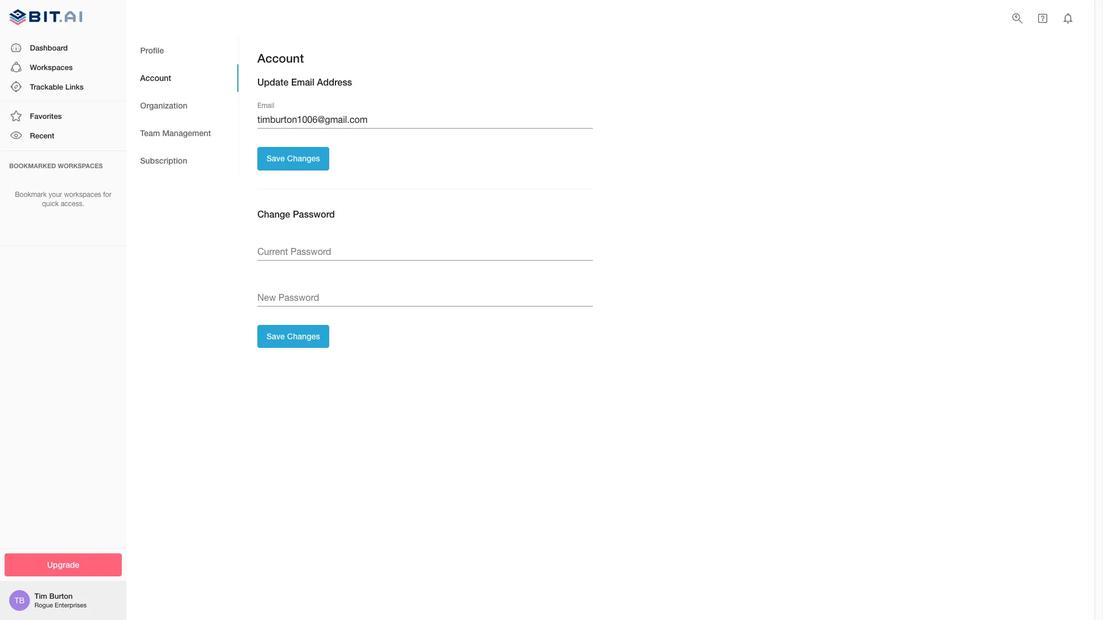 Task type: vqa. For each thing, say whether or not it's contained in the screenshot.
top Save Changes
yes



Task type: describe. For each thing, give the bounding box(es) containing it.
upgrade button
[[5, 554, 122, 577]]

2 save changes button from the top
[[257, 325, 329, 349]]

changes for second save changes button from the top of the page
[[287, 332, 320, 341]]

bookmarked workspaces
[[9, 162, 103, 169]]

dashboard button
[[0, 38, 126, 57]]

tab list containing profile
[[126, 37, 239, 175]]

1 password password field from the top
[[257, 242, 593, 261]]

1 vertical spatial email
[[257, 102, 274, 110]]

account link
[[126, 64, 239, 92]]

change password
[[257, 209, 335, 219]]

profile
[[140, 45, 164, 55]]

you@example.com text field
[[257, 111, 593, 129]]

burton
[[49, 592, 73, 601]]

password
[[293, 209, 335, 219]]

access.
[[61, 200, 84, 208]]

enterprises
[[55, 603, 87, 609]]

dashboard
[[30, 43, 68, 52]]

1 horizontal spatial email
[[291, 77, 315, 88]]

change
[[257, 209, 290, 219]]

subscription link
[[126, 147, 239, 175]]

tim burton rogue enterprises
[[34, 592, 87, 609]]

tb
[[14, 597, 25, 606]]

trackable links
[[30, 82, 84, 91]]

save for second save changes button from the top of the page
[[267, 332, 285, 341]]

workspaces
[[58, 162, 103, 169]]

save for first save changes button
[[267, 154, 285, 163]]

links
[[65, 82, 84, 91]]

workspaces button
[[0, 57, 126, 77]]

trackable
[[30, 82, 63, 91]]

workspaces
[[30, 63, 73, 72]]

team
[[140, 128, 160, 138]]

1 save changes button from the top
[[257, 147, 329, 171]]

organization
[[140, 100, 188, 110]]

bookmarked
[[9, 162, 56, 169]]



Task type: locate. For each thing, give the bounding box(es) containing it.
save changes for second save changes button from the top of the page
[[267, 332, 320, 341]]

favorites
[[30, 112, 62, 121]]

workspaces
[[64, 191, 101, 199]]

1 vertical spatial save
[[267, 332, 285, 341]]

1 vertical spatial save changes
[[267, 332, 320, 341]]

1 vertical spatial password password field
[[257, 288, 593, 307]]

recent
[[30, 131, 54, 140]]

1 vertical spatial account
[[140, 73, 171, 83]]

account down profile
[[140, 73, 171, 83]]

0 vertical spatial account
[[257, 51, 304, 66]]

save changes button
[[257, 147, 329, 171], [257, 325, 329, 349]]

address
[[317, 77, 352, 88]]

tab list
[[126, 37, 239, 175]]

1 vertical spatial save changes button
[[257, 325, 329, 349]]

favorites button
[[0, 106, 126, 126]]

1 save from the top
[[267, 154, 285, 163]]

2 save changes from the top
[[267, 332, 320, 341]]

0 vertical spatial save changes
[[267, 154, 320, 163]]

email
[[291, 77, 315, 88], [257, 102, 274, 110]]

for
[[103, 191, 111, 199]]

recent button
[[0, 126, 126, 146]]

email right update
[[291, 77, 315, 88]]

account
[[257, 51, 304, 66], [140, 73, 171, 83]]

account up update
[[257, 51, 304, 66]]

team management link
[[126, 120, 239, 147]]

rogue
[[34, 603, 53, 609]]

tim
[[34, 592, 47, 601]]

0 vertical spatial password password field
[[257, 242, 593, 261]]

0 vertical spatial save changes button
[[257, 147, 329, 171]]

update email address
[[257, 77, 352, 88]]

save changes for first save changes button
[[267, 154, 320, 163]]

profile link
[[126, 37, 239, 64]]

0 vertical spatial changes
[[287, 154, 320, 163]]

changes
[[287, 154, 320, 163], [287, 332, 320, 341]]

Password password field
[[257, 242, 593, 261], [257, 288, 593, 307]]

2 save from the top
[[267, 332, 285, 341]]

update
[[257, 77, 289, 88]]

management
[[162, 128, 211, 138]]

1 save changes from the top
[[267, 154, 320, 163]]

2 changes from the top
[[287, 332, 320, 341]]

account inside account link
[[140, 73, 171, 83]]

team management
[[140, 128, 211, 138]]

subscription
[[140, 156, 187, 165]]

0 horizontal spatial account
[[140, 73, 171, 83]]

changes for first save changes button
[[287, 154, 320, 163]]

save changes
[[267, 154, 320, 163], [267, 332, 320, 341]]

upgrade
[[47, 560, 79, 570]]

bookmark
[[15, 191, 47, 199]]

1 changes from the top
[[287, 154, 320, 163]]

2 password password field from the top
[[257, 288, 593, 307]]

1 horizontal spatial account
[[257, 51, 304, 66]]

save
[[267, 154, 285, 163], [267, 332, 285, 341]]

0 vertical spatial email
[[291, 77, 315, 88]]

0 vertical spatial save
[[267, 154, 285, 163]]

1 vertical spatial changes
[[287, 332, 320, 341]]

bookmark your workspaces for quick access.
[[15, 191, 111, 208]]

organization link
[[126, 92, 239, 120]]

your
[[49, 191, 62, 199]]

0 horizontal spatial email
[[257, 102, 274, 110]]

email down update
[[257, 102, 274, 110]]

quick
[[42, 200, 59, 208]]

trackable links button
[[0, 77, 126, 97]]



